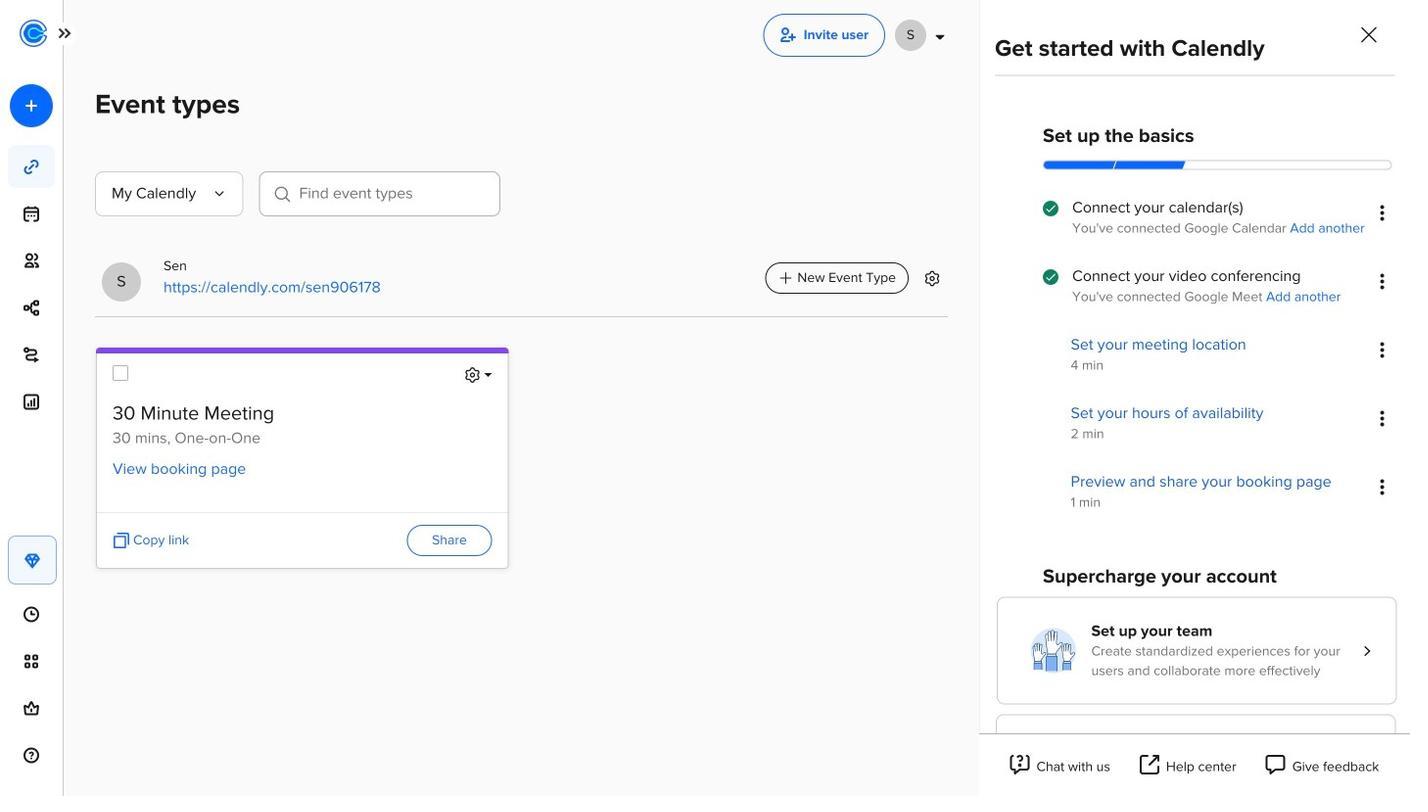 Task type: vqa. For each thing, say whether or not it's contained in the screenshot.
Options Button For Connect Video Image
yes



Task type: locate. For each thing, give the bounding box(es) containing it.
None search field
[[259, 172, 500, 224]]

Find event types field
[[259, 172, 500, 217]]

home image
[[20, 20, 47, 47]]



Task type: describe. For each thing, give the bounding box(es) containing it.
options button for connect video image
[[1371, 274, 1394, 289]]

options button for setting your meeting location image
[[1371, 342, 1394, 358]]

event types element
[[8, 145, 55, 188]]

main navigation element
[[0, 0, 76, 796]]

options button for connect calendar image
[[1371, 205, 1394, 221]]



